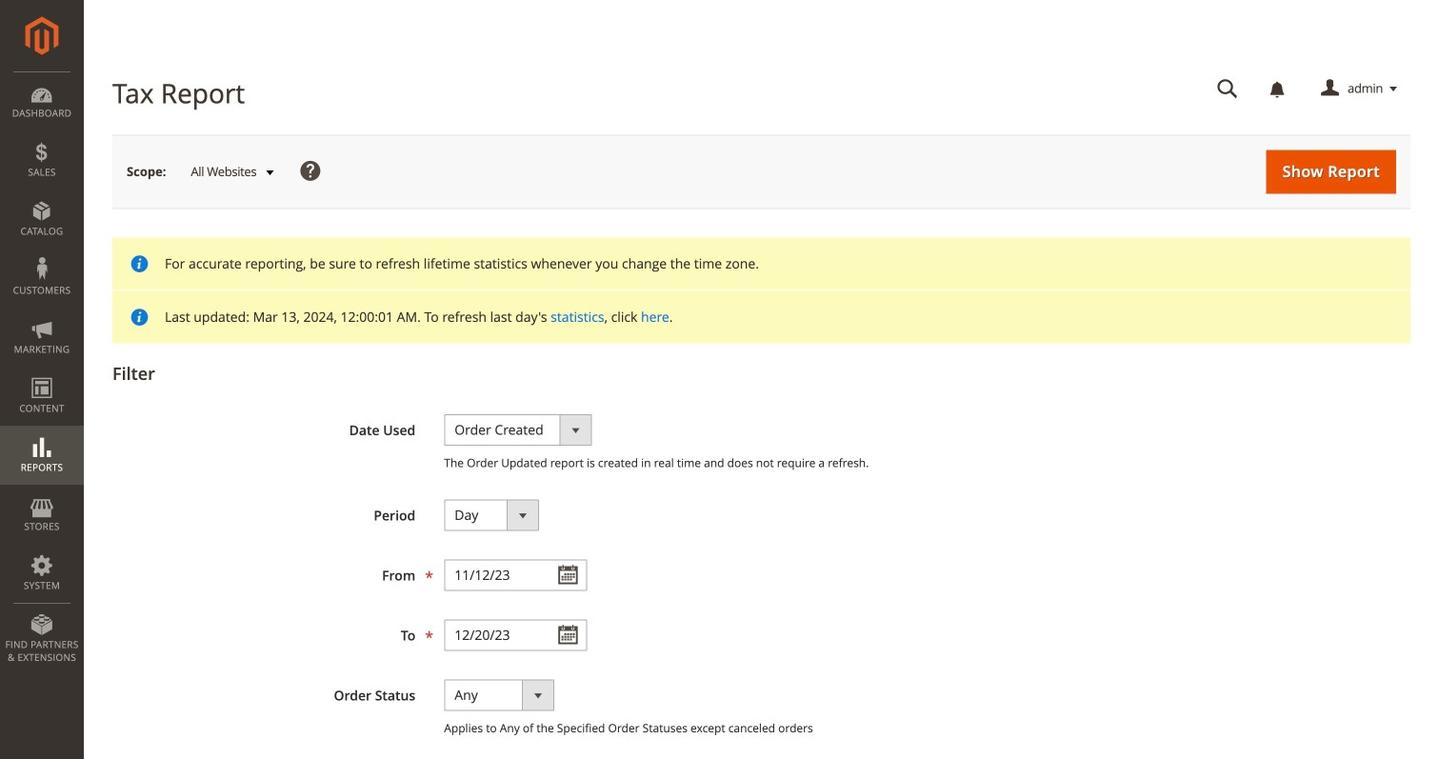Task type: locate. For each thing, give the bounding box(es) containing it.
None text field
[[1204, 72, 1252, 106]]

None text field
[[444, 560, 587, 591], [444, 620, 587, 651], [444, 560, 587, 591], [444, 620, 587, 651]]

menu bar
[[0, 71, 84, 674]]

magento admin panel image
[[25, 16, 59, 55]]



